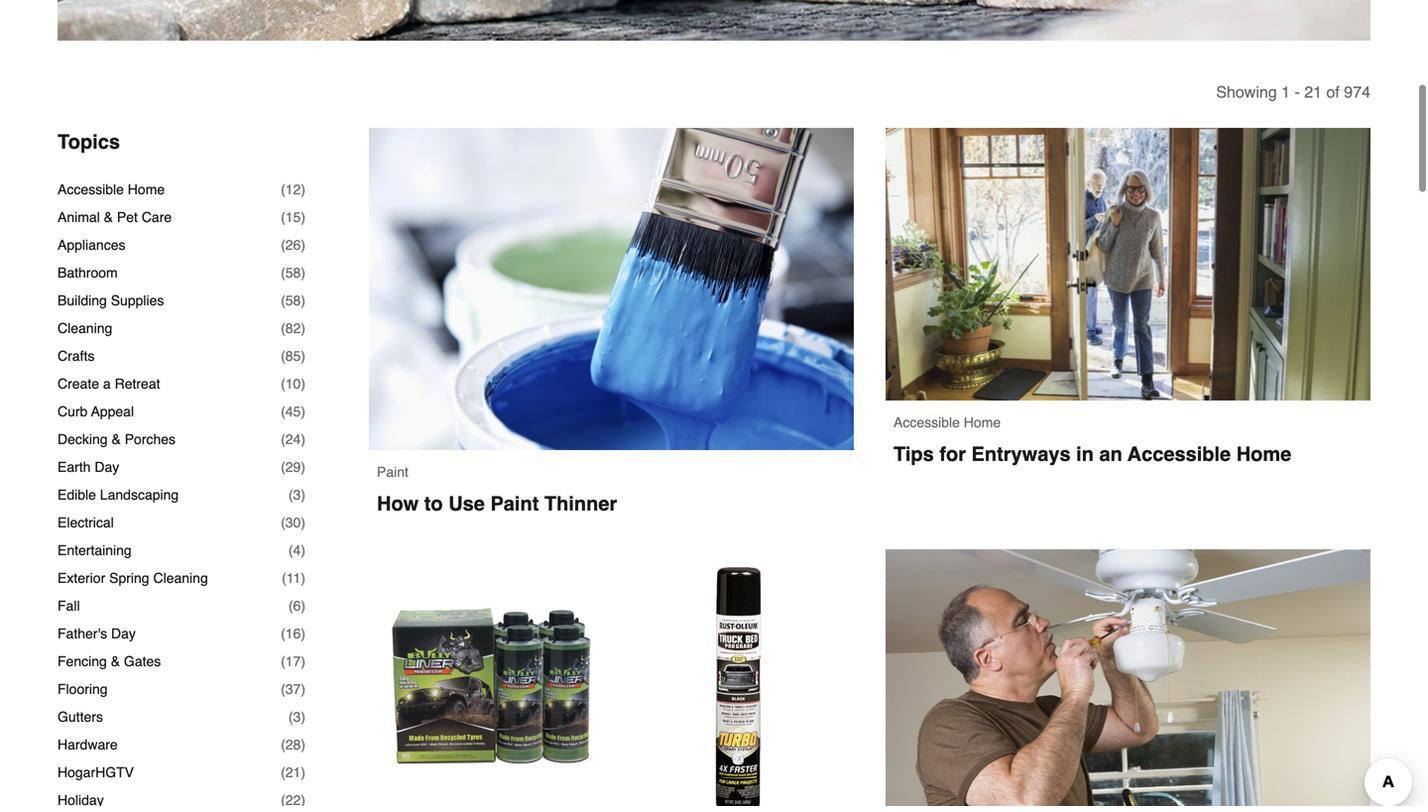 Task type: locate. For each thing, give the bounding box(es) containing it.
( for edible landscaping
[[288, 487, 293, 503]]

1 58 from the top
[[285, 265, 301, 281]]

) for father's day
[[301, 626, 305, 642]]

1 vertical spatial day
[[111, 626, 136, 642]]

) down ( 15 )
[[301, 237, 305, 253]]

( 21 )
[[281, 765, 305, 781]]

21 right the -
[[1304, 83, 1322, 101]]

2 vertical spatial home
[[1236, 443, 1292, 466]]

) for bathroom
[[301, 265, 305, 281]]

1 3 from the top
[[293, 487, 301, 503]]

( 82 )
[[281, 320, 305, 336]]

( 3 ) down 37
[[288, 709, 305, 725]]

exterior
[[58, 570, 105, 586]]

( for earth day
[[281, 459, 285, 475]]

accessible home up animal & pet care
[[58, 182, 165, 197]]

crafts
[[58, 348, 95, 364]]

1 vertical spatial paint
[[490, 493, 539, 515]]

(
[[281, 182, 285, 197], [281, 209, 285, 225], [281, 237, 285, 253], [281, 265, 285, 281], [281, 293, 285, 309], [281, 320, 285, 336], [281, 348, 285, 364], [281, 376, 285, 392], [281, 404, 285, 420], [281, 432, 285, 447], [281, 459, 285, 475], [288, 487, 293, 503], [281, 515, 285, 531], [288, 543, 293, 558], [282, 570, 286, 586], [288, 598, 293, 614], [281, 626, 285, 642], [281, 654, 285, 670], [281, 681, 285, 697], [288, 709, 293, 725], [281, 737, 285, 753], [281, 765, 285, 781]]

2 horizontal spatial accessible
[[1128, 443, 1231, 466]]

2 58 from the top
[[285, 293, 301, 309]]

cleaning right spring at bottom left
[[153, 570, 208, 586]]

a man and a woman entering through the front door of a home. image
[[886, 128, 1371, 401]]

1 horizontal spatial cleaning
[[153, 570, 208, 586]]

3 down ( 29 )
[[293, 487, 301, 503]]

8 ) from the top
[[301, 376, 305, 392]]

paint right use
[[490, 493, 539, 515]]

1 horizontal spatial 21
[[1304, 83, 1322, 101]]

( for gutters
[[288, 709, 293, 725]]

( for curb appeal
[[281, 404, 285, 420]]

decking & porches
[[58, 432, 176, 447]]

accessible up animal
[[58, 182, 124, 197]]

( 58 ) for building supplies
[[281, 293, 305, 309]]

1 ) from the top
[[301, 182, 305, 197]]

( 24 )
[[281, 432, 305, 447]]

porches
[[125, 432, 176, 447]]

1 horizontal spatial accessible home
[[894, 415, 1001, 431]]

) down "( 16 )"
[[301, 654, 305, 670]]

) up "11"
[[301, 543, 305, 558]]

0 vertical spatial 3
[[293, 487, 301, 503]]

a woman laying concrete pavers on paver base panels to create a paving stone walkway. image
[[58, 0, 1371, 41]]

0 vertical spatial day
[[95, 459, 119, 475]]

37
[[285, 681, 301, 697]]

1 vertical spatial accessible
[[894, 415, 960, 431]]

care
[[142, 209, 172, 225]]

home
[[128, 182, 165, 197], [964, 415, 1001, 431], [1236, 443, 1292, 466]]

) down 37
[[301, 709, 305, 725]]

0 horizontal spatial accessible
[[58, 182, 124, 197]]

curb
[[58, 404, 88, 420]]

) for entertaining
[[301, 543, 305, 558]]

2 vertical spatial &
[[111, 654, 120, 670]]

1 vertical spatial &
[[112, 432, 121, 447]]

( 15 )
[[281, 209, 305, 225]]

( for accessible home
[[281, 182, 285, 197]]

14 ) from the top
[[301, 543, 305, 558]]

1 vertical spatial home
[[964, 415, 1001, 431]]

animal
[[58, 209, 100, 225]]

( 3 ) for edible landscaping
[[288, 487, 305, 503]]

& left gates at the bottom left of the page
[[111, 654, 120, 670]]

) for decking & porches
[[301, 432, 305, 447]]

( 58 ) up "( 82 )"
[[281, 293, 305, 309]]

&
[[104, 209, 113, 225], [112, 432, 121, 447], [111, 654, 120, 670]]

) down ( 6 )
[[301, 626, 305, 642]]

20 ) from the top
[[301, 709, 305, 725]]

paint up how
[[377, 464, 409, 480]]

( for hogarhgtv
[[281, 765, 285, 781]]

) down "( 24 )"
[[301, 459, 305, 475]]

0 vertical spatial ( 3 )
[[288, 487, 305, 503]]

58 for building supplies
[[285, 293, 301, 309]]

2 horizontal spatial home
[[1236, 443, 1292, 466]]

& left the pet
[[104, 209, 113, 225]]

9 ) from the top
[[301, 404, 305, 420]]

22 ) from the top
[[301, 765, 305, 781]]

) for exterior spring cleaning
[[301, 570, 305, 586]]

) down ( 26 )
[[301, 265, 305, 281]]

0 horizontal spatial home
[[128, 182, 165, 197]]

1
[[1282, 83, 1290, 101]]

) for crafts
[[301, 348, 305, 364]]

( for flooring
[[281, 681, 285, 697]]

1 horizontal spatial home
[[964, 415, 1001, 431]]

) down "( 82 )"
[[301, 348, 305, 364]]

( 3 )
[[288, 487, 305, 503], [288, 709, 305, 725]]

1 vertical spatial ( 3 )
[[288, 709, 305, 725]]

) up ( 26 )
[[301, 209, 305, 225]]

2 ( 3 ) from the top
[[288, 709, 305, 725]]

& down appeal
[[112, 432, 121, 447]]

( 4 )
[[288, 543, 305, 558]]

accessible home up for
[[894, 415, 1001, 431]]

) up ( 21 )
[[301, 737, 305, 753]]

create a retreat
[[58, 376, 160, 392]]

( for entertaining
[[288, 543, 293, 558]]

21 down ( 28 )
[[285, 765, 301, 781]]

58 down ( 26 )
[[285, 265, 301, 281]]

of
[[1327, 83, 1340, 101]]

1 vertical spatial 3
[[293, 709, 301, 725]]

tips for entryways in an accessible home
[[894, 443, 1292, 466]]

0 vertical spatial accessible
[[58, 182, 124, 197]]

accessible right an
[[1128, 443, 1231, 466]]

6 ) from the top
[[301, 320, 305, 336]]

21
[[1304, 83, 1322, 101], [285, 765, 301, 781]]

21 ) from the top
[[301, 737, 305, 753]]

( for decking & porches
[[281, 432, 285, 447]]

5 ) from the top
[[301, 293, 305, 309]]

accessible home
[[58, 182, 165, 197], [894, 415, 1001, 431]]

1 ( 3 ) from the top
[[288, 487, 305, 503]]

0 vertical spatial home
[[128, 182, 165, 197]]

) up "( 82 )"
[[301, 293, 305, 309]]

home for tips for entryways in an accessible home
[[964, 415, 1001, 431]]

accessible up the tips
[[894, 415, 960, 431]]

day up fencing & gates
[[111, 626, 136, 642]]

16 ) from the top
[[301, 598, 305, 614]]

3 down 37
[[293, 709, 301, 725]]

( 10 )
[[281, 376, 305, 392]]

( 58 )
[[281, 265, 305, 281], [281, 293, 305, 309]]

0 vertical spatial 21
[[1304, 83, 1322, 101]]

cleaning down building
[[58, 320, 112, 336]]

( 58 ) down ( 26 )
[[281, 265, 305, 281]]

4
[[293, 543, 301, 558]]

gates
[[124, 654, 161, 670]]

10 ) from the top
[[301, 432, 305, 447]]

7 ) from the top
[[301, 348, 305, 364]]

supplies
[[111, 293, 164, 309]]

day for earth day
[[95, 459, 119, 475]]

( 3 ) down ( 29 )
[[288, 487, 305, 503]]

gutters
[[58, 709, 103, 725]]

3 ) from the top
[[301, 237, 305, 253]]

45
[[285, 404, 301, 420]]

0 vertical spatial ( 58 )
[[281, 265, 305, 281]]

)
[[301, 182, 305, 197], [301, 209, 305, 225], [301, 237, 305, 253], [301, 265, 305, 281], [301, 293, 305, 309], [301, 320, 305, 336], [301, 348, 305, 364], [301, 376, 305, 392], [301, 404, 305, 420], [301, 432, 305, 447], [301, 459, 305, 475], [301, 487, 305, 503], [301, 515, 305, 531], [301, 543, 305, 558], [301, 570, 305, 586], [301, 598, 305, 614], [301, 626, 305, 642], [301, 654, 305, 670], [301, 681, 305, 697], [301, 709, 305, 725], [301, 737, 305, 753], [301, 765, 305, 781]]

2 vertical spatial accessible
[[1128, 443, 1231, 466]]

) down "11"
[[301, 598, 305, 614]]

& for fencing
[[111, 654, 120, 670]]

cleaning
[[58, 320, 112, 336], [153, 570, 208, 586]]

) for accessible home
[[301, 182, 305, 197]]

2 3 from the top
[[293, 709, 301, 725]]

( 11 )
[[282, 570, 305, 586]]

0 vertical spatial paint
[[377, 464, 409, 480]]

) down ( 28 )
[[301, 765, 305, 781]]

11 ) from the top
[[301, 459, 305, 475]]

) for curb appeal
[[301, 404, 305, 420]]

( for electrical
[[281, 515, 285, 531]]

11
[[286, 570, 301, 586]]

( for fall
[[288, 598, 293, 614]]

) up 85
[[301, 320, 305, 336]]

58 up "( 82 )"
[[285, 293, 301, 309]]

accessible
[[58, 182, 124, 197], [894, 415, 960, 431], [1128, 443, 1231, 466]]

accessible for (
[[58, 182, 124, 197]]

17
[[285, 654, 301, 670]]

0 vertical spatial accessible home
[[58, 182, 165, 197]]

17 ) from the top
[[301, 626, 305, 642]]

2 ( 58 ) from the top
[[281, 293, 305, 309]]

1 vertical spatial accessible home
[[894, 415, 1001, 431]]

1 vertical spatial cleaning
[[153, 570, 208, 586]]

58
[[285, 265, 301, 281], [285, 293, 301, 309]]

1 horizontal spatial accessible
[[894, 415, 960, 431]]

15 ) from the top
[[301, 570, 305, 586]]

) for hogarhgtv
[[301, 765, 305, 781]]

0 vertical spatial 58
[[285, 265, 301, 281]]

) up ( 15 )
[[301, 182, 305, 197]]

) for fencing & gates
[[301, 654, 305, 670]]

) down 85
[[301, 376, 305, 392]]

0 horizontal spatial paint
[[377, 464, 409, 480]]

1 vertical spatial 58
[[285, 293, 301, 309]]

0 vertical spatial &
[[104, 209, 113, 225]]

edible landscaping
[[58, 487, 179, 503]]

appliances
[[58, 237, 125, 253]]

) up "( 24 )"
[[301, 404, 305, 420]]

paint
[[377, 464, 409, 480], [490, 493, 539, 515]]

0 horizontal spatial accessible home
[[58, 182, 165, 197]]

) up ( 4 )
[[301, 515, 305, 531]]

spring
[[109, 570, 149, 586]]

1 ( 58 ) from the top
[[281, 265, 305, 281]]

18 ) from the top
[[301, 654, 305, 670]]

13 ) from the top
[[301, 515, 305, 531]]

tips
[[894, 443, 934, 466]]

0 horizontal spatial cleaning
[[58, 320, 112, 336]]

) down ( 4 )
[[301, 570, 305, 586]]

appeal
[[91, 404, 134, 420]]

) for create a retreat
[[301, 376, 305, 392]]

( 16 )
[[281, 626, 305, 642]]

3
[[293, 487, 301, 503], [293, 709, 301, 725]]

accessible for tips for entryways in an accessible home
[[894, 415, 960, 431]]

( for father's day
[[281, 626, 285, 642]]

4 ) from the top
[[301, 265, 305, 281]]

landscaping
[[100, 487, 179, 503]]

2 ) from the top
[[301, 209, 305, 225]]

) down ( 29 )
[[301, 487, 305, 503]]

in
[[1076, 443, 1094, 466]]

12 ) from the top
[[301, 487, 305, 503]]

hogarhgtv
[[58, 765, 134, 781]]

( for crafts
[[281, 348, 285, 364]]

( 30 )
[[281, 515, 305, 531]]

building supplies
[[58, 293, 164, 309]]

26
[[285, 237, 301, 253]]

create
[[58, 376, 99, 392]]

0 horizontal spatial 21
[[285, 765, 301, 781]]

1 vertical spatial ( 58 )
[[281, 293, 305, 309]]

) down 17
[[301, 681, 305, 697]]

flooring
[[58, 681, 108, 697]]

day
[[95, 459, 119, 475], [111, 626, 136, 642]]

day down the decking & porches
[[95, 459, 119, 475]]

) up ( 29 )
[[301, 432, 305, 447]]

) for gutters
[[301, 709, 305, 725]]

19 ) from the top
[[301, 681, 305, 697]]



Task type: vqa. For each thing, say whether or not it's contained in the screenshot.


Task type: describe. For each thing, give the bounding box(es) containing it.
29
[[285, 459, 301, 475]]

( 58 ) for bathroom
[[281, 265, 305, 281]]

entertaining
[[58, 543, 132, 558]]

a man changing a lightbulb in a ceiling fan light. image
[[886, 550, 1371, 806]]

1 horizontal spatial paint
[[490, 493, 539, 515]]

accessible home for tips for entryways in an accessible home
[[894, 415, 1001, 431]]

father's day
[[58, 626, 136, 642]]

accessible home for (
[[58, 182, 165, 197]]

retreat
[[115, 376, 160, 392]]

( 26 )
[[281, 237, 305, 253]]

3 for gutters
[[293, 709, 301, 725]]

an
[[1099, 443, 1123, 466]]

exterior spring cleaning
[[58, 570, 208, 586]]

electrical
[[58, 515, 114, 531]]

( 45 )
[[281, 404, 305, 420]]

( for fencing & gates
[[281, 654, 285, 670]]

decking
[[58, 432, 108, 447]]

thinner
[[544, 493, 617, 515]]

showing
[[1216, 83, 1277, 101]]

father's
[[58, 626, 107, 642]]

) for electrical
[[301, 515, 305, 531]]

fencing & gates
[[58, 654, 161, 670]]

how to use paint thinner
[[377, 493, 617, 515]]

) for appliances
[[301, 237, 305, 253]]

0 vertical spatial cleaning
[[58, 320, 112, 336]]

85
[[285, 348, 301, 364]]

fencing
[[58, 654, 107, 670]]

24
[[285, 432, 301, 447]]

( 28 )
[[281, 737, 305, 753]]

( for appliances
[[281, 237, 285, 253]]

82
[[285, 320, 301, 336]]

( for cleaning
[[281, 320, 285, 336]]

1 vertical spatial 21
[[285, 765, 301, 781]]

( 6 )
[[288, 598, 305, 614]]

building
[[58, 293, 107, 309]]

close-up of a paintbrush dipped into a can of blue paint. image
[[369, 128, 854, 450]]

& for decking
[[112, 432, 121, 447]]

fall
[[58, 598, 80, 614]]

entryways
[[971, 443, 1071, 466]]

a
[[103, 376, 111, 392]]

) for flooring
[[301, 681, 305, 697]]

( 85 )
[[281, 348, 305, 364]]

earth day
[[58, 459, 119, 475]]

( for hardware
[[281, 737, 285, 753]]

3 for edible landscaping
[[293, 487, 301, 503]]

pet
[[117, 209, 138, 225]]

hardware
[[58, 737, 118, 753]]

) for earth day
[[301, 459, 305, 475]]

30
[[285, 515, 301, 531]]

& for animal
[[104, 209, 113, 225]]

( 29 )
[[281, 459, 305, 475]]

animal & pet care
[[58, 209, 172, 225]]

use
[[448, 493, 485, 515]]

28
[[285, 737, 301, 753]]

topics
[[58, 130, 120, 153]]

) for edible landscaping
[[301, 487, 305, 503]]

( for bathroom
[[281, 265, 285, 281]]

) for hardware
[[301, 737, 305, 753]]

6
[[293, 598, 301, 614]]

( for building supplies
[[281, 293, 285, 309]]

) for fall
[[301, 598, 305, 614]]

974
[[1344, 83, 1371, 101]]

) for cleaning
[[301, 320, 305, 336]]

curb appeal
[[58, 404, 134, 420]]

showing 1 - 21 of 974
[[1216, 83, 1371, 101]]

-
[[1295, 83, 1300, 101]]

edible
[[58, 487, 96, 503]]

day for father's day
[[111, 626, 136, 642]]

to
[[424, 493, 443, 515]]

for
[[940, 443, 966, 466]]

a full truck bed liner kit and two cans of rust-oleum spray paint truck bed liners. image
[[369, 550, 854, 806]]

) for building supplies
[[301, 293, 305, 309]]

( 12 )
[[281, 182, 305, 197]]

( 17 )
[[281, 654, 305, 670]]

home for (
[[128, 182, 165, 197]]

12
[[285, 182, 301, 197]]

16
[[285, 626, 301, 642]]

( 3 ) for gutters
[[288, 709, 305, 725]]

15
[[285, 209, 301, 225]]

bathroom
[[58, 265, 118, 281]]

( for exterior spring cleaning
[[282, 570, 286, 586]]

earth
[[58, 459, 91, 475]]

) for animal & pet care
[[301, 209, 305, 225]]

10
[[285, 376, 301, 392]]

( for create a retreat
[[281, 376, 285, 392]]

58 for bathroom
[[285, 265, 301, 281]]

( 37 )
[[281, 681, 305, 697]]

( for animal & pet care
[[281, 209, 285, 225]]

how
[[377, 493, 419, 515]]



